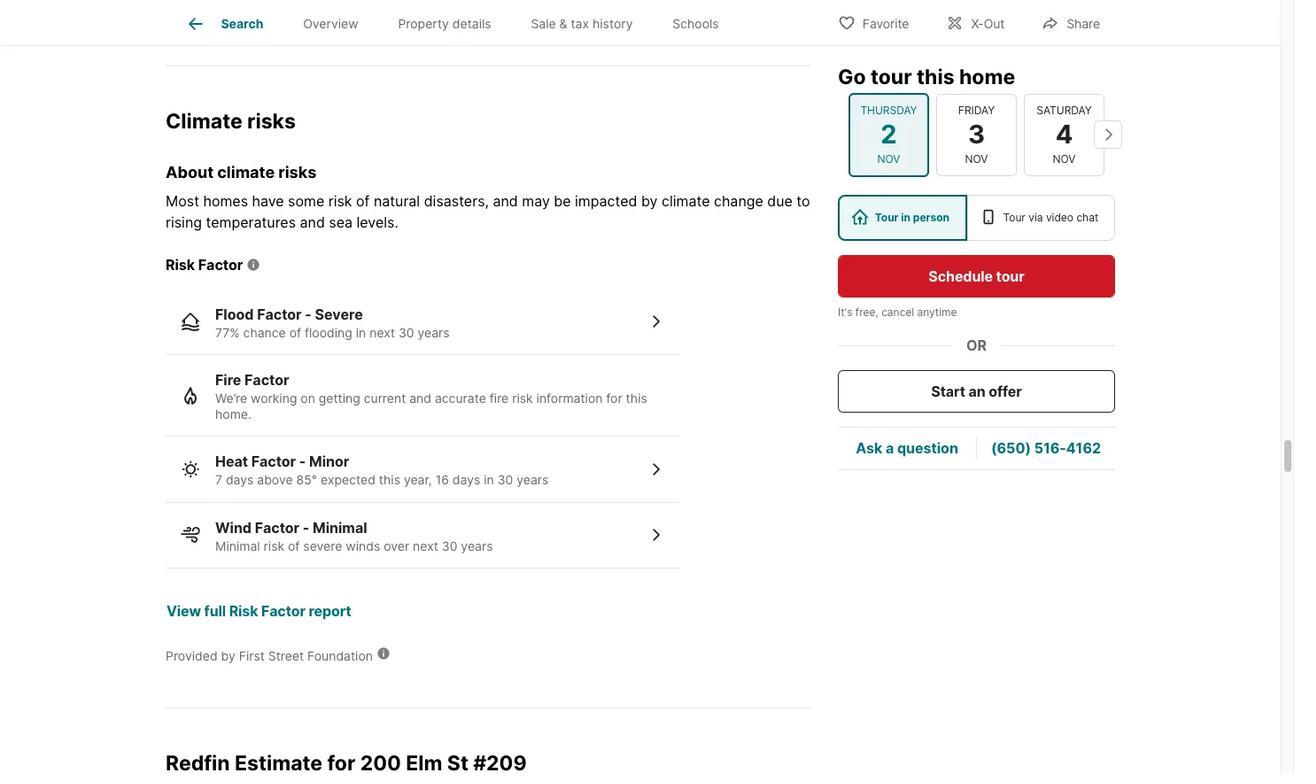 Task type: locate. For each thing, give the bounding box(es) containing it.
0 horizontal spatial days
[[226, 472, 254, 488]]

1 vertical spatial risk
[[512, 391, 533, 406]]

2 horizontal spatial nov
[[1053, 152, 1076, 165]]

this left home
[[917, 64, 955, 89]]

2 vertical spatial of
[[288, 539, 300, 554]]

tab list
[[166, 0, 753, 45]]

schools
[[673, 16, 719, 31]]

1 horizontal spatial risk
[[229, 603, 258, 620]]

this left year,
[[379, 472, 401, 488]]

0 horizontal spatial risk
[[264, 539, 285, 554]]

view full risk factor report
[[167, 603, 352, 620]]

and inside fire factor we're working on getting current and accurate fire risk information for this home.
[[410, 391, 432, 406]]

risk up sea
[[329, 192, 352, 210]]

nov
[[878, 152, 901, 165], [966, 152, 989, 165], [1053, 152, 1076, 165]]

above
[[257, 472, 293, 488]]

16
[[436, 472, 449, 488]]

tour inside schedule tour button
[[997, 267, 1025, 284]]

this
[[917, 64, 955, 89], [626, 391, 648, 406], [379, 472, 401, 488]]

0 horizontal spatial tour
[[875, 210, 899, 223]]

minimal down wind on the bottom left of page
[[215, 539, 260, 554]]

thursday
[[861, 103, 918, 117]]

disasters,
[[424, 192, 489, 210]]

and right current
[[410, 391, 432, 406]]

risks up some on the left top
[[279, 163, 317, 182]]

next inside wind factor - minimal minimal risk of severe winds over next 30 years
[[413, 539, 439, 554]]

of left severe
[[288, 539, 300, 554]]

factor for flood
[[257, 305, 302, 323]]

risk right fire
[[512, 391, 533, 406]]

accurate
[[435, 391, 486, 406]]

and
[[493, 192, 518, 210], [300, 213, 325, 231], [410, 391, 432, 406]]

nov inside friday 3 nov
[[966, 152, 989, 165]]

in inside heat factor - minor 7 days above 85° expected this year, 16 days in 30 years
[[484, 472, 494, 488]]

2 horizontal spatial 30
[[498, 472, 513, 488]]

0 horizontal spatial 30
[[399, 325, 414, 340]]

natural
[[374, 192, 420, 210]]

0 vertical spatial tour
[[871, 64, 912, 89]]

and left may
[[493, 192, 518, 210]]

fire factor we're working on getting current and accurate fire risk information for this home.
[[215, 371, 648, 422]]

in inside flood factor - severe 77% chance of flooding in next 30 years
[[356, 325, 366, 340]]

risks up about climate risks
[[247, 109, 296, 134]]

(650)
[[992, 439, 1031, 457]]

0 horizontal spatial nov
[[878, 152, 901, 165]]

0 vertical spatial by
[[642, 192, 658, 210]]

1 nov from the left
[[878, 152, 901, 165]]

4162
[[1067, 439, 1102, 457]]

we're
[[215, 391, 247, 406]]

2 vertical spatial years
[[461, 539, 493, 554]]

1 vertical spatial by
[[221, 649, 235, 664]]

30 inside wind factor - minimal minimal risk of severe winds over next 30 years
[[442, 539, 458, 554]]

1 horizontal spatial tour
[[997, 267, 1025, 284]]

2 horizontal spatial in
[[902, 210, 911, 223]]

1 horizontal spatial by
[[642, 192, 658, 210]]

an
[[969, 382, 986, 400]]

of right chance
[[289, 325, 301, 340]]

0 vertical spatial climate
[[217, 163, 275, 182]]

tour up thursday
[[871, 64, 912, 89]]

0 vertical spatial risk
[[166, 256, 195, 274]]

1 days from the left
[[226, 472, 254, 488]]

tab list containing search
[[166, 0, 753, 45]]

tour right schedule
[[997, 267, 1025, 284]]

0 vertical spatial 30
[[399, 325, 414, 340]]

risk left severe
[[264, 539, 285, 554]]

or
[[967, 336, 987, 354]]

this right the for
[[626, 391, 648, 406]]

factor up above
[[251, 453, 296, 471]]

most homes have some risk of natural disasters, and may be impacted by climate change due to rising temperatures and sea levels.
[[166, 192, 811, 231]]

1 vertical spatial -
[[299, 453, 306, 471]]

1 vertical spatial risk
[[229, 603, 258, 620]]

2 vertical spatial risk
[[264, 539, 285, 554]]

go tour this home
[[838, 64, 1016, 89]]

foundation
[[308, 649, 373, 664]]

property
[[398, 16, 449, 31]]

in left person
[[902, 210, 911, 223]]

of inside wind factor - minimal minimal risk of severe winds over next 30 years
[[288, 539, 300, 554]]

2 horizontal spatial years
[[517, 472, 549, 488]]

by
[[642, 192, 658, 210], [221, 649, 235, 664]]

minor
[[309, 453, 349, 471]]

1 horizontal spatial years
[[461, 539, 493, 554]]

1 vertical spatial this
[[626, 391, 648, 406]]

0 horizontal spatial risk
[[166, 256, 195, 274]]

list box
[[838, 194, 1116, 240]]

nov inside saturday 4 nov
[[1053, 152, 1076, 165]]

0 vertical spatial risk
[[329, 192, 352, 210]]

1 horizontal spatial risk
[[329, 192, 352, 210]]

516-
[[1035, 439, 1067, 457]]

street
[[268, 649, 304, 664]]

factor
[[198, 256, 243, 274], [257, 305, 302, 323], [245, 371, 289, 389], [251, 453, 296, 471], [255, 519, 300, 537], [261, 603, 306, 620]]

tour for schedule
[[997, 267, 1025, 284]]

climate up homes
[[217, 163, 275, 182]]

0 horizontal spatial years
[[418, 325, 450, 340]]

factor inside heat factor - minor 7 days above 85° expected this year, 16 days in 30 years
[[251, 453, 296, 471]]

tour in person option
[[838, 194, 968, 240]]

on
[[301, 391, 315, 406]]

tour for tour via video chat
[[1004, 210, 1026, 223]]

2 horizontal spatial this
[[917, 64, 955, 89]]

0 vertical spatial of
[[356, 192, 370, 210]]

risk down 'rising'
[[166, 256, 195, 274]]

cancel
[[882, 305, 915, 318]]

overview tab
[[283, 3, 378, 45]]

in down severe
[[356, 325, 366, 340]]

sale
[[531, 16, 556, 31]]

2 tour from the left
[[1004, 210, 1026, 223]]

- for minimal
[[303, 519, 310, 537]]

years inside heat factor - minor 7 days above 85° expected this year, 16 days in 30 years
[[517, 472, 549, 488]]

0 vertical spatial years
[[418, 325, 450, 340]]

of inside flood factor - severe 77% chance of flooding in next 30 years
[[289, 325, 301, 340]]

factor inside flood factor - severe 77% chance of flooding in next 30 years
[[257, 305, 302, 323]]

2 horizontal spatial and
[[493, 192, 518, 210]]

full
[[204, 603, 226, 620]]

nov inside "thursday 2 nov"
[[878, 152, 901, 165]]

thursday 2 nov
[[861, 103, 918, 165]]

in right 16
[[484, 472, 494, 488]]

2 horizontal spatial risk
[[512, 391, 533, 406]]

30 inside flood factor - severe 77% chance of flooding in next 30 years
[[399, 325, 414, 340]]

1 horizontal spatial in
[[484, 472, 494, 488]]

by right impacted
[[642, 192, 658, 210]]

for
[[606, 391, 623, 406]]

factor up street
[[261, 603, 306, 620]]

85°
[[296, 472, 317, 488]]

1 vertical spatial climate
[[662, 192, 710, 210]]

via
[[1029, 210, 1044, 223]]

- for severe
[[305, 305, 312, 323]]

tour inside option
[[1004, 210, 1026, 223]]

2 vertical spatial this
[[379, 472, 401, 488]]

severe
[[315, 305, 363, 323]]

0 horizontal spatial in
[[356, 325, 366, 340]]

nov down 2
[[878, 152, 901, 165]]

1 horizontal spatial and
[[410, 391, 432, 406]]

x-out
[[972, 16, 1005, 31]]

0 horizontal spatial this
[[379, 472, 401, 488]]

2 vertical spatial in
[[484, 472, 494, 488]]

30 right 16
[[498, 472, 513, 488]]

sale & tax history tab
[[511, 3, 653, 45]]

1 vertical spatial tour
[[997, 267, 1025, 284]]

30 up fire factor we're working on getting current and accurate fire risk information for this home.
[[399, 325, 414, 340]]

of for minimal
[[288, 539, 300, 554]]

- inside wind factor - minimal minimal risk of severe winds over next 30 years
[[303, 519, 310, 537]]

0 horizontal spatial next
[[370, 325, 395, 340]]

friday 3 nov
[[959, 103, 995, 165]]

temperatures
[[206, 213, 296, 231]]

0 vertical spatial in
[[902, 210, 911, 223]]

0 horizontal spatial and
[[300, 213, 325, 231]]

1 horizontal spatial next
[[413, 539, 439, 554]]

wind
[[215, 519, 252, 537]]

1 vertical spatial 30
[[498, 472, 513, 488]]

property details
[[398, 16, 491, 31]]

- up 85°
[[299, 453, 306, 471]]

saturday
[[1037, 103, 1092, 117]]

of up levels.
[[356, 192, 370, 210]]

1 vertical spatial years
[[517, 472, 549, 488]]

- inside flood factor - severe 77% chance of flooding in next 30 years
[[305, 305, 312, 323]]

tour
[[871, 64, 912, 89], [997, 267, 1025, 284]]

factor up flood at the left top of the page
[[198, 256, 243, 274]]

days right 16
[[453, 472, 481, 488]]

- up severe
[[303, 519, 310, 537]]

history
[[593, 16, 633, 31]]

offer
[[989, 382, 1022, 400]]

1 tour from the left
[[875, 210, 899, 223]]

and down some on the left top
[[300, 213, 325, 231]]

- up flooding
[[305, 305, 312, 323]]

next inside flood factor - severe 77% chance of flooding in next 30 years
[[370, 325, 395, 340]]

risks
[[247, 109, 296, 134], [279, 163, 317, 182]]

2 days from the left
[[453, 472, 481, 488]]

ask
[[856, 439, 883, 457]]

nov down the 3
[[966, 152, 989, 165]]

1 horizontal spatial minimal
[[313, 519, 367, 537]]

climate left change
[[662, 192, 710, 210]]

nov for 4
[[1053, 152, 1076, 165]]

next right over
[[413, 539, 439, 554]]

1 horizontal spatial this
[[626, 391, 648, 406]]

x-out button
[[932, 4, 1020, 40]]

information
[[537, 391, 603, 406]]

video
[[1046, 210, 1074, 223]]

it's
[[838, 305, 853, 318]]

factor inside wind factor - minimal minimal risk of severe winds over next 30 years
[[255, 519, 300, 537]]

nov for 2
[[878, 152, 901, 165]]

1 horizontal spatial nov
[[966, 152, 989, 165]]

factor for heat
[[251, 453, 296, 471]]

0 vertical spatial next
[[370, 325, 395, 340]]

0 horizontal spatial by
[[221, 649, 235, 664]]

some
[[288, 192, 325, 210]]

getting
[[319, 391, 360, 406]]

1 vertical spatial next
[[413, 539, 439, 554]]

0 horizontal spatial tour
[[871, 64, 912, 89]]

tour
[[875, 210, 899, 223], [1004, 210, 1026, 223]]

details
[[453, 16, 491, 31]]

3
[[969, 119, 986, 150]]

30 right over
[[442, 539, 458, 554]]

may
[[522, 192, 550, 210]]

risk right full
[[229, 603, 258, 620]]

nov down '4'
[[1053, 152, 1076, 165]]

- inside heat factor - minor 7 days above 85° expected this year, 16 days in 30 years
[[299, 453, 306, 471]]

0 horizontal spatial minimal
[[215, 539, 260, 554]]

2 vertical spatial 30
[[442, 539, 458, 554]]

2 vertical spatial -
[[303, 519, 310, 537]]

0 vertical spatial this
[[917, 64, 955, 89]]

this inside heat factor - minor 7 days above 85° expected this year, 16 days in 30 years
[[379, 472, 401, 488]]

factor up chance
[[257, 305, 302, 323]]

factor up working
[[245, 371, 289, 389]]

1 vertical spatial in
[[356, 325, 366, 340]]

schools tab
[[653, 3, 739, 45]]

nov for 3
[[966, 152, 989, 165]]

next right flooding
[[370, 325, 395, 340]]

None button
[[849, 93, 930, 176], [937, 94, 1017, 175], [1024, 94, 1105, 175], [849, 93, 930, 176], [937, 94, 1017, 175], [1024, 94, 1105, 175]]

&
[[560, 16, 568, 31]]

-
[[305, 305, 312, 323], [299, 453, 306, 471], [303, 519, 310, 537]]

tour left person
[[875, 210, 899, 223]]

0 vertical spatial and
[[493, 192, 518, 210]]

minimal up severe
[[313, 519, 367, 537]]

1 vertical spatial of
[[289, 325, 301, 340]]

1 horizontal spatial climate
[[662, 192, 710, 210]]

3 nov from the left
[[1053, 152, 1076, 165]]

view
[[167, 603, 201, 620]]

working
[[251, 391, 297, 406]]

1 horizontal spatial 30
[[442, 539, 458, 554]]

factor inside fire factor we're working on getting current and accurate fire risk information for this home.
[[245, 371, 289, 389]]

home
[[960, 64, 1016, 89]]

factor right wind on the bottom left of page
[[255, 519, 300, 537]]

start
[[932, 382, 966, 400]]

in
[[902, 210, 911, 223], [356, 325, 366, 340], [484, 472, 494, 488]]

this inside fire factor we're working on getting current and accurate fire risk information for this home.
[[626, 391, 648, 406]]

2 vertical spatial and
[[410, 391, 432, 406]]

factor for risk
[[198, 256, 243, 274]]

schedule
[[929, 267, 993, 284]]

impacted
[[575, 192, 638, 210]]

1 horizontal spatial tour
[[1004, 210, 1026, 223]]

0 vertical spatial -
[[305, 305, 312, 323]]

1 horizontal spatial days
[[453, 472, 481, 488]]

days down heat
[[226, 472, 254, 488]]

tour inside option
[[875, 210, 899, 223]]

risk
[[329, 192, 352, 210], [512, 391, 533, 406], [264, 539, 285, 554]]

by left the first
[[221, 649, 235, 664]]

fire
[[215, 371, 241, 389]]

2 nov from the left
[[966, 152, 989, 165]]

tour left via
[[1004, 210, 1026, 223]]

person
[[913, 210, 950, 223]]

risk inside most homes have some risk of natural disasters, and may be impacted by climate change due to rising temperatures and sea levels.
[[329, 192, 352, 210]]



Task type: describe. For each thing, give the bounding box(es) containing it.
in inside option
[[902, 210, 911, 223]]

next image
[[1094, 120, 1123, 149]]

search
[[221, 16, 264, 31]]

question
[[898, 439, 959, 457]]

factor inside button
[[261, 603, 306, 620]]

7
[[215, 472, 222, 488]]

levels.
[[357, 213, 399, 231]]

0 horizontal spatial climate
[[217, 163, 275, 182]]

friday
[[959, 103, 995, 117]]

flood factor - severe 77% chance of flooding in next 30 years
[[215, 305, 450, 340]]

- for minor
[[299, 453, 306, 471]]

ask a question link
[[856, 439, 959, 457]]

flood
[[215, 305, 254, 323]]

climate inside most homes have some risk of natural disasters, and may be impacted by climate change due to rising temperatures and sea levels.
[[662, 192, 710, 210]]

climate risks
[[166, 109, 296, 134]]

provided by first street foundation
[[166, 649, 373, 664]]

of for severe
[[289, 325, 301, 340]]

sale & tax history
[[531, 16, 633, 31]]

chance
[[243, 325, 286, 340]]

a
[[886, 439, 894, 457]]

start an offer button
[[838, 370, 1116, 412]]

1 vertical spatial minimal
[[215, 539, 260, 554]]

x-
[[972, 16, 984, 31]]

climate
[[166, 109, 243, 134]]

favorite button
[[823, 4, 925, 40]]

severe
[[303, 539, 342, 554]]

current
[[364, 391, 406, 406]]

77%
[[215, 325, 240, 340]]

about
[[166, 163, 214, 182]]

(650) 516-4162 link
[[992, 439, 1102, 457]]

chat
[[1077, 210, 1099, 223]]

risk inside button
[[229, 603, 258, 620]]

overview
[[303, 16, 359, 31]]

flooding
[[305, 325, 353, 340]]

tour in person
[[875, 210, 950, 223]]

have
[[252, 192, 284, 210]]

heat
[[215, 453, 248, 471]]

heat factor - minor 7 days above 85° expected this year, 16 days in 30 years
[[215, 453, 549, 488]]

start an offer
[[932, 382, 1022, 400]]

0 vertical spatial minimal
[[313, 519, 367, 537]]

provided
[[166, 649, 218, 664]]

tour via video chat option
[[968, 194, 1116, 240]]

1 vertical spatial and
[[300, 213, 325, 231]]

out
[[984, 16, 1005, 31]]

rising
[[166, 213, 202, 231]]

change
[[714, 192, 764, 210]]

tour via video chat
[[1004, 210, 1099, 223]]

view full risk factor report button
[[166, 590, 352, 633]]

factor for fire
[[245, 371, 289, 389]]

2
[[881, 119, 897, 150]]

share
[[1067, 16, 1101, 31]]

years inside flood factor - severe 77% chance of flooding in next 30 years
[[418, 325, 450, 340]]

free,
[[856, 305, 879, 318]]

0 vertical spatial risks
[[247, 109, 296, 134]]

schedule tour
[[929, 267, 1025, 284]]

of inside most homes have some risk of natural disasters, and may be impacted by climate change due to rising temperatures and sea levels.
[[356, 192, 370, 210]]

ask a question
[[856, 439, 959, 457]]

favorite
[[863, 16, 910, 31]]

search link
[[186, 13, 264, 35]]

home.
[[215, 406, 252, 422]]

expected
[[321, 472, 376, 488]]

about climate risks
[[166, 163, 317, 182]]

tour for tour in person
[[875, 210, 899, 223]]

report
[[309, 603, 352, 620]]

it's free, cancel anytime
[[838, 305, 957, 318]]

sea
[[329, 213, 353, 231]]

(650) 516-4162
[[992, 439, 1102, 457]]

risk inside wind factor - minimal minimal risk of severe winds over next 30 years
[[264, 539, 285, 554]]

risk inside fire factor we're working on getting current and accurate fire risk information for this home.
[[512, 391, 533, 406]]

factor for wind
[[255, 519, 300, 537]]

30 inside heat factor - minor 7 days above 85° expected this year, 16 days in 30 years
[[498, 472, 513, 488]]

fire
[[490, 391, 509, 406]]

homes
[[203, 192, 248, 210]]

to
[[797, 192, 811, 210]]

tour for go
[[871, 64, 912, 89]]

schedule tour button
[[838, 254, 1116, 297]]

year,
[[404, 472, 432, 488]]

risk factor
[[166, 256, 243, 274]]

most
[[166, 192, 199, 210]]

saturday 4 nov
[[1037, 103, 1092, 165]]

share button
[[1027, 4, 1116, 40]]

go
[[838, 64, 866, 89]]

property details tab
[[378, 3, 511, 45]]

1 vertical spatial risks
[[279, 163, 317, 182]]

list box containing tour in person
[[838, 194, 1116, 240]]

years inside wind factor - minimal minimal risk of severe winds over next 30 years
[[461, 539, 493, 554]]

by inside most homes have some risk of natural disasters, and may be impacted by climate change due to rising temperatures and sea levels.
[[642, 192, 658, 210]]



Task type: vqa. For each thing, say whether or not it's contained in the screenshot.
and inside the 'Fire Factor We're working on getting current and accurate fire risk information for this home.'
yes



